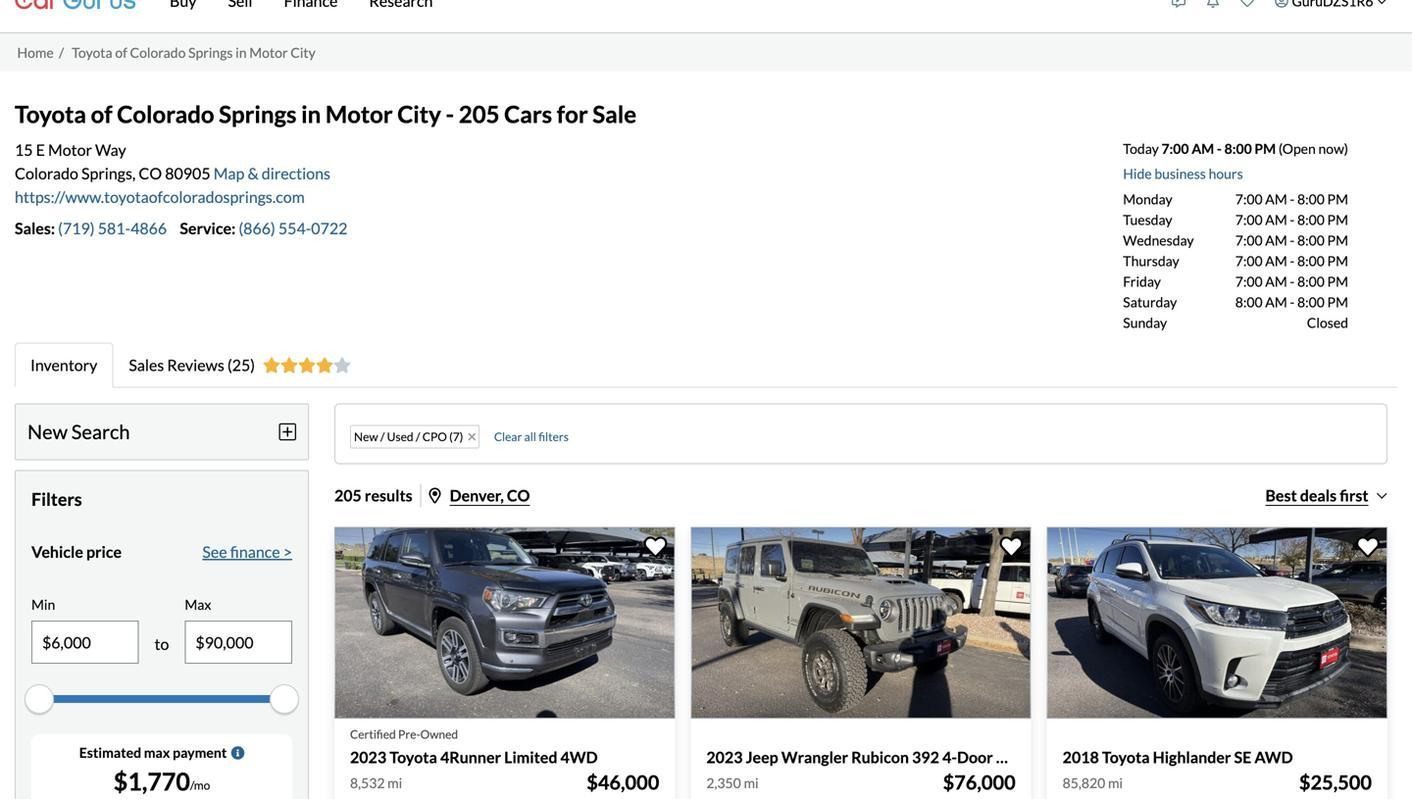 Task type: vqa. For each thing, say whether or not it's contained in the screenshot.


Task type: locate. For each thing, give the bounding box(es) containing it.
15 e motor way colorado springs, co 80905 map & directions https://www.toyotaofcoloradosprings.com
[[15, 140, 330, 206]]

mi right 85,820
[[1108, 775, 1123, 792]]

service:
[[180, 219, 236, 238]]

vehicle
[[31, 542, 83, 561]]

3 mi from the left
[[1108, 775, 1123, 792]]

of down cargurus logo homepage link
[[115, 44, 127, 61]]

7:00 am - 8:00 pm for tuesday
[[1236, 211, 1349, 228]]

wrangler
[[781, 748, 848, 767]]

mi right 2,350 at right
[[744, 775, 759, 792]]

pm for monday
[[1328, 191, 1349, 207]]

$76,000
[[943, 771, 1016, 794]]

-
[[446, 100, 454, 128], [1217, 140, 1222, 157], [1290, 191, 1295, 207], [1290, 211, 1295, 228], [1290, 232, 1295, 249], [1290, 253, 1295, 269], [1290, 273, 1295, 290], [1290, 294, 1295, 310]]

1 vertical spatial city
[[397, 100, 441, 128]]

city
[[291, 44, 316, 61], [397, 100, 441, 128]]

1 mi from the left
[[388, 775, 402, 792]]

1 vertical spatial in
[[301, 100, 321, 128]]

8:00 for monday
[[1298, 191, 1325, 207]]

(866)
[[239, 219, 275, 238]]

7:00 am - 8:00 pm
[[1236, 191, 1349, 207], [1236, 211, 1349, 228], [1236, 232, 1349, 249], [1236, 253, 1349, 269], [1236, 273, 1349, 290]]

/ left "used"
[[380, 430, 385, 444]]

7:00 for wednesday
[[1236, 232, 1263, 249]]

0 horizontal spatial motor
[[48, 140, 92, 159]]

menu bar
[[142, 0, 1162, 32]]

pm for wednesday
[[1328, 232, 1349, 249]]

- for tuesday
[[1290, 211, 1295, 228]]

1 vertical spatial motor
[[326, 100, 393, 128]]

1 horizontal spatial co
[[507, 486, 530, 505]]

sunday
[[1123, 314, 1167, 331]]

estimated max payment
[[79, 745, 227, 761]]

denver, co button
[[429, 486, 530, 505]]

inventory
[[30, 356, 97, 375]]

in
[[236, 44, 247, 61], [301, 100, 321, 128]]

0 horizontal spatial 4wd
[[561, 748, 598, 767]]

1 horizontal spatial /
[[380, 430, 385, 444]]

8:00 for thursday
[[1298, 253, 1325, 269]]

1 7:00 am - 8:00 pm from the top
[[1236, 191, 1349, 207]]

2 mi from the left
[[744, 775, 759, 792]]

1 2023 from the left
[[350, 748, 387, 767]]

star image
[[263, 357, 281, 373], [281, 357, 298, 373]]

pm
[[1255, 140, 1276, 157], [1328, 191, 1349, 207], [1328, 211, 1349, 228], [1328, 232, 1349, 249], [1328, 253, 1349, 269], [1328, 273, 1349, 290], [1328, 294, 1349, 310]]

2 vertical spatial motor
[[48, 140, 92, 159]]

new inside the new search 'dropdown button'
[[27, 420, 68, 444]]

certified
[[350, 727, 396, 741]]

map
[[214, 164, 245, 183]]

motor right e
[[48, 140, 92, 159]]

205 left results on the bottom left of the page
[[334, 486, 362, 505]]

392
[[912, 748, 939, 767]]

3 7:00 am - 8:00 pm from the top
[[1236, 232, 1349, 249]]

0 horizontal spatial new
[[27, 420, 68, 444]]

4wd inside certified pre-owned 2023 toyota 4runner limited 4wd
[[561, 748, 598, 767]]

/
[[59, 44, 64, 61], [380, 430, 385, 444], [416, 430, 420, 444]]

1 vertical spatial co
[[507, 486, 530, 505]]

2 7:00 am - 8:00 pm from the top
[[1236, 211, 1349, 228]]

1 vertical spatial of
[[91, 100, 112, 128]]

7:00 inside today 7:00 am - 8:00 pm (open now) hide business hours
[[1162, 140, 1189, 157]]

0 vertical spatial in
[[236, 44, 247, 61]]

2 horizontal spatial mi
[[1108, 775, 1123, 792]]

new left "used"
[[354, 430, 378, 444]]

0 vertical spatial 205
[[459, 100, 500, 128]]

new for new search
[[27, 420, 68, 444]]

colorado up 15 e motor way colorado springs, co 80905 map & directions https://www.toyotaofcoloradosprings.com
[[117, 100, 214, 128]]

85,820 mi
[[1063, 775, 1123, 792]]

8,532
[[350, 775, 385, 792]]

min
[[31, 596, 55, 613]]

/ left cpo
[[416, 430, 420, 444]]

awd
[[1255, 748, 1293, 767]]

of up way in the top left of the page
[[91, 100, 112, 128]]

owned
[[420, 727, 458, 741]]

2023 up 2,350 at right
[[706, 748, 743, 767]]

co up https://www.toyotaofcoloradosprings.com
[[139, 164, 162, 183]]

gray 2023 toyota 4runner limited 4wd suv / crossover all-wheel drive 5-speed automatic image
[[334, 527, 675, 719]]

mi
[[388, 775, 402, 792], [744, 775, 759, 792], [1108, 775, 1123, 792]]

$1,770 /mo
[[113, 767, 210, 796]]

tab list
[[15, 343, 1398, 388]]

cargurus logo homepage link image
[[15, 0, 142, 29]]

tab list containing inventory
[[15, 343, 1398, 388]]

15
[[15, 140, 33, 159]]

1 horizontal spatial city
[[397, 100, 441, 128]]

2023 jeep wrangler rubicon 392 4-door 4wd
[[706, 748, 1033, 767]]

0 vertical spatial of
[[115, 44, 127, 61]]

clear all filters button
[[494, 430, 569, 444]]

0 horizontal spatial in
[[236, 44, 247, 61]]

clear all filters
[[494, 430, 569, 444]]

menu
[[1162, 0, 1398, 28]]

friday
[[1123, 273, 1161, 290]]

directions
[[262, 164, 330, 183]]

sales: (719) 581-4866
[[15, 219, 167, 238]]

0 horizontal spatial of
[[91, 100, 112, 128]]

sale
[[593, 100, 637, 128]]

door
[[957, 748, 993, 767]]

4wd right door
[[996, 748, 1033, 767]]

highlander
[[1153, 748, 1231, 767]]

4wd for 2023 jeep wrangler rubicon 392 4-door 4wd
[[996, 748, 1033, 767]]

toyota of colorado springs in motor city - 205 cars for sale
[[15, 100, 637, 128]]

0 horizontal spatial 2023
[[350, 748, 387, 767]]

motor up toyota of colorado springs in motor city - 205 cars for sale
[[249, 44, 288, 61]]

toyota up 85,820 mi
[[1102, 748, 1150, 767]]

cargurus logo homepage link link
[[15, 0, 142, 29]]

mi right 8,532
[[388, 775, 402, 792]]

(25)
[[227, 356, 255, 375]]

- inside today 7:00 am - 8:00 pm (open now) hide business hours
[[1217, 140, 1222, 157]]

8:00 for friday
[[1298, 273, 1325, 290]]

5 7:00 am - 8:00 pm from the top
[[1236, 273, 1349, 290]]

4866
[[131, 219, 167, 238]]

star image
[[298, 357, 316, 373], [316, 357, 333, 373], [333, 357, 351, 373]]

max
[[185, 596, 211, 613]]

way
[[95, 140, 126, 159]]

add a car review image
[[1172, 0, 1186, 8]]

hide
[[1123, 165, 1152, 182]]

1 horizontal spatial 4wd
[[996, 748, 1033, 767]]

colorado for way
[[15, 164, 78, 183]]

sales reviews (25)
[[129, 356, 255, 375]]

4runner
[[440, 748, 501, 767]]

- for thursday
[[1290, 253, 1295, 269]]

2 4wd from the left
[[996, 748, 1033, 767]]

8:00
[[1225, 140, 1252, 157], [1298, 191, 1325, 207], [1298, 211, 1325, 228], [1298, 232, 1325, 249], [1298, 253, 1325, 269], [1298, 273, 1325, 290], [1236, 294, 1263, 310], [1298, 294, 1325, 310]]

(719) 581-4866 link
[[58, 219, 180, 238]]

motor up directions
[[326, 100, 393, 128]]

2 horizontal spatial motor
[[326, 100, 393, 128]]

205 left cars
[[459, 100, 500, 128]]

pm inside today 7:00 am - 8:00 pm (open now) hide business hours
[[1255, 140, 1276, 157]]

(open
[[1279, 140, 1316, 157]]

times image
[[468, 431, 476, 443]]

205 results
[[334, 486, 413, 505]]

1 horizontal spatial 205
[[459, 100, 500, 128]]

jeep
[[746, 748, 778, 767]]

1 vertical spatial 205
[[334, 486, 362, 505]]

0 horizontal spatial city
[[291, 44, 316, 61]]

see finance > link
[[202, 540, 292, 564]]

3 star image from the left
[[333, 357, 351, 373]]

4 7:00 am - 8:00 pm from the top
[[1236, 253, 1349, 269]]

2018
[[1063, 748, 1099, 767]]

0 vertical spatial co
[[139, 164, 162, 183]]

hours
[[1209, 165, 1243, 182]]

0 horizontal spatial mi
[[388, 775, 402, 792]]

colorado down cargurus logo homepage link
[[130, 44, 186, 61]]

am for wednesday
[[1266, 232, 1287, 249]]

$1,770
[[113, 767, 190, 796]]

for
[[557, 100, 588, 128]]

Max text field
[[186, 622, 291, 663]]

2,350 mi
[[706, 775, 759, 792]]

toyota down pre-
[[390, 748, 437, 767]]

filters
[[539, 430, 569, 444]]

am for saturday
[[1266, 294, 1287, 310]]

pm for friday
[[1328, 273, 1349, 290]]

2023 down certified
[[350, 748, 387, 767]]

pm for tuesday
[[1328, 211, 1349, 228]]

8:00 for wednesday
[[1298, 232, 1325, 249]]

4wd
[[561, 748, 598, 767], [996, 748, 1033, 767]]

colorado inside 15 e motor way colorado springs, co 80905 map & directions https://www.toyotaofcoloradosprings.com
[[15, 164, 78, 183]]

7:00 for thursday
[[1236, 253, 1263, 269]]

(719)
[[58, 219, 95, 238]]

0 horizontal spatial /
[[59, 44, 64, 61]]

co
[[139, 164, 162, 183], [507, 486, 530, 505]]

1 4wd from the left
[[561, 748, 598, 767]]

0 vertical spatial colorado
[[130, 44, 186, 61]]

colorado
[[130, 44, 186, 61], [117, 100, 214, 128], [15, 164, 78, 183]]

0 horizontal spatial co
[[139, 164, 162, 183]]

colorado down e
[[15, 164, 78, 183]]

4wd for certified pre-owned 2023 toyota 4runner limited 4wd
[[561, 748, 598, 767]]

service: (866) 554-0722
[[180, 219, 348, 238]]

new inside new / used / cpo (7) button
[[354, 430, 378, 444]]

&
[[248, 164, 259, 183]]

finance
[[230, 542, 280, 561]]

am for thursday
[[1266, 253, 1287, 269]]

open notifications image
[[1206, 0, 1220, 8]]

7:00 am - 8:00 pm for friday
[[1236, 273, 1349, 290]]

sales:
[[15, 219, 55, 238]]

7:00 for monday
[[1236, 191, 1263, 207]]

motor
[[249, 44, 288, 61], [326, 100, 393, 128], [48, 140, 92, 159]]

/ right home link
[[59, 44, 64, 61]]

4wd right limited on the bottom left
[[561, 748, 598, 767]]

map & directions link
[[214, 164, 330, 183]]

581-
[[98, 219, 131, 238]]

1 horizontal spatial 2023
[[706, 748, 743, 767]]

am
[[1192, 140, 1214, 157], [1266, 191, 1287, 207], [1266, 211, 1287, 228], [1266, 232, 1287, 249], [1266, 253, 1287, 269], [1266, 273, 1287, 290], [1266, 294, 1287, 310]]

menu item
[[1265, 0, 1398, 28]]

all
[[524, 430, 536, 444]]

1 horizontal spatial new
[[354, 430, 378, 444]]

205
[[459, 100, 500, 128], [334, 486, 362, 505]]

2 vertical spatial colorado
[[15, 164, 78, 183]]

0 vertical spatial city
[[291, 44, 316, 61]]

/ for new
[[380, 430, 385, 444]]

new left search
[[27, 420, 68, 444]]

1 horizontal spatial motor
[[249, 44, 288, 61]]

7:00
[[1162, 140, 1189, 157], [1236, 191, 1263, 207], [1236, 211, 1263, 228], [1236, 232, 1263, 249], [1236, 253, 1263, 269], [1236, 273, 1263, 290]]

1 horizontal spatial mi
[[744, 775, 759, 792]]

co right denver,
[[507, 486, 530, 505]]

cars
[[504, 100, 552, 128]]



Task type: describe. For each thing, give the bounding box(es) containing it.
payment
[[173, 745, 227, 761]]

used
[[387, 430, 414, 444]]

https://www.toyotaofcoloradosprings.com
[[15, 187, 305, 206]]

1 star image from the left
[[263, 357, 281, 373]]

see
[[202, 542, 227, 561]]

2018 toyota highlander se awd
[[1063, 748, 1293, 767]]

estimated
[[79, 745, 141, 761]]

new search
[[27, 420, 130, 444]]

tuesday
[[1123, 211, 1173, 228]]

0722
[[311, 219, 348, 238]]

554-
[[278, 219, 311, 238]]

white 2018 toyota highlander se awd suv / crossover all-wheel drive 8-speed automatic image
[[1047, 527, 1388, 719]]

8:00 for saturday
[[1298, 294, 1325, 310]]

price
[[86, 542, 122, 561]]

saved cars image
[[1241, 0, 1254, 8]]

8:00 am - 8:00 pm
[[1236, 294, 1349, 310]]

am for monday
[[1266, 191, 1287, 207]]

2 star image from the left
[[316, 357, 333, 373]]

saturday
[[1123, 294, 1177, 310]]

7:00 for friday
[[1236, 273, 1263, 290]]

80905
[[165, 164, 210, 183]]

1 horizontal spatial in
[[301, 100, 321, 128]]

8,532 mi
[[350, 775, 402, 792]]

1 vertical spatial colorado
[[117, 100, 214, 128]]

new search button
[[27, 405, 296, 459]]

new / used / cpo (7) button
[[350, 425, 479, 449]]

2023 inside certified pre-owned 2023 toyota 4runner limited 4wd
[[350, 748, 387, 767]]

chevron down image
[[1377, 0, 1387, 6]]

motor inside 15 e motor way colorado springs, co 80905 map & directions https://www.toyotaofcoloradosprings.com
[[48, 140, 92, 159]]

cpo
[[422, 430, 447, 444]]

0 vertical spatial motor
[[249, 44, 288, 61]]

toyota down cargurus logo homepage link
[[72, 44, 112, 61]]

monday
[[1123, 191, 1173, 207]]

to
[[155, 635, 169, 654]]

today
[[1123, 140, 1159, 157]]

2 star image from the left
[[281, 357, 298, 373]]

Min text field
[[32, 622, 138, 663]]

$46,000
[[587, 771, 659, 794]]

mi for $76,000
[[744, 775, 759, 792]]

toyota inside certified pre-owned 2023 toyota 4runner limited 4wd
[[390, 748, 437, 767]]

thursday
[[1123, 253, 1180, 269]]

7:00 am - 8:00 pm for wednesday
[[1236, 232, 1349, 249]]

denver,
[[450, 486, 504, 505]]

springs,
[[81, 164, 136, 183]]

vehicle price
[[31, 542, 122, 561]]

inventory tab
[[15, 343, 113, 388]]

mi for $25,500
[[1108, 775, 1123, 792]]

mi for $46,000
[[388, 775, 402, 792]]

- for saturday
[[1290, 294, 1295, 310]]

home link
[[17, 44, 54, 61]]

/ for home
[[59, 44, 64, 61]]

denver, co
[[450, 486, 530, 505]]

pm for thursday
[[1328, 253, 1349, 269]]

am inside today 7:00 am - 8:00 pm (open now) hide business hours
[[1192, 140, 1214, 157]]

$25,500
[[1299, 771, 1372, 794]]

7:00 for tuesday
[[1236, 211, 1263, 228]]

2 horizontal spatial /
[[416, 430, 420, 444]]

>
[[283, 542, 292, 561]]

see finance >
[[202, 542, 292, 561]]

colorado for of
[[130, 44, 186, 61]]

1 star image from the left
[[298, 357, 316, 373]]

plus square image
[[279, 422, 296, 442]]

0 vertical spatial springs
[[188, 44, 233, 61]]

toyota up e
[[15, 100, 86, 128]]

8:00 inside today 7:00 am - 8:00 pm (open now) hide business hours
[[1225, 140, 1252, 157]]

limited
[[504, 748, 558, 767]]

sales
[[129, 356, 164, 375]]

pm for saturday
[[1328, 294, 1349, 310]]

home
[[17, 44, 54, 61]]

se
[[1234, 748, 1252, 767]]

wednesday
[[1123, 232, 1194, 249]]

co inside 15 e motor way colorado springs, co 80905 map & directions https://www.toyotaofcoloradosprings.com
[[139, 164, 162, 183]]

now)
[[1319, 140, 1349, 157]]

2,350
[[706, 775, 741, 792]]

pre-
[[398, 727, 420, 741]]

(7)
[[449, 430, 463, 444]]

today 7:00 am - 8:00 pm (open now) hide business hours
[[1123, 140, 1349, 182]]

(866) 554-0722 link
[[239, 219, 348, 238]]

clear
[[494, 430, 522, 444]]

8:00 for tuesday
[[1298, 211, 1325, 228]]

7:00 am - 8:00 pm for thursday
[[1236, 253, 1349, 269]]

2 2023 from the left
[[706, 748, 743, 767]]

e
[[36, 140, 45, 159]]

filters
[[31, 488, 82, 510]]

1 horizontal spatial of
[[115, 44, 127, 61]]

0 horizontal spatial 205
[[334, 486, 362, 505]]

- for monday
[[1290, 191, 1295, 207]]

- for friday
[[1290, 273, 1295, 290]]

am for tuesday
[[1266, 211, 1287, 228]]

7:00 am - 8:00 pm for monday
[[1236, 191, 1349, 207]]

certified pre-owned 2023 toyota 4runner limited 4wd
[[350, 727, 598, 767]]

info circle image
[[231, 746, 244, 760]]

map marker alt image
[[429, 488, 441, 504]]

https://www.toyotaofcoloradosprings.com link
[[15, 187, 305, 206]]

new / used / cpo (7)
[[354, 430, 463, 444]]

home / toyota of colorado springs in motor city
[[17, 44, 316, 61]]

/mo
[[190, 778, 210, 793]]

sting-gray clearcoat 2023 jeep wrangler rubicon 392 4-door 4wd suv / crossover four-wheel drive 8-speed automatic image
[[691, 527, 1031, 719]]

hide business hours button
[[1123, 163, 1349, 184]]

new for new / used / cpo (7)
[[354, 430, 378, 444]]

user icon image
[[1275, 0, 1289, 8]]

am for friday
[[1266, 273, 1287, 290]]

- for wednesday
[[1290, 232, 1295, 249]]

4-
[[942, 748, 957, 767]]

1 vertical spatial springs
[[219, 100, 297, 128]]

rubicon
[[851, 748, 909, 767]]

business
[[1155, 165, 1206, 182]]

reviews
[[167, 356, 224, 375]]

max
[[144, 745, 170, 761]]

search
[[71, 420, 130, 444]]



